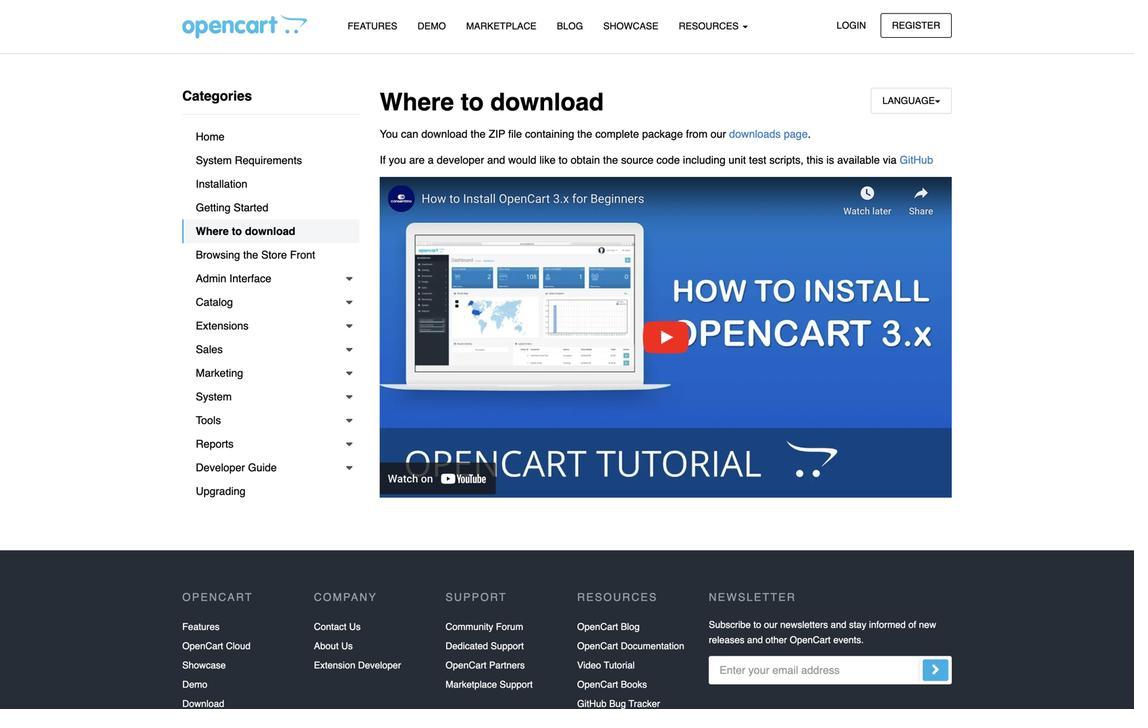 Task type: vqa. For each thing, say whether or not it's contained in the screenshot.
rightmost Developer
yes



Task type: locate. For each thing, give the bounding box(es) containing it.
0 vertical spatial features link
[[338, 14, 408, 38]]

1 vertical spatial developer
[[358, 660, 401, 671]]

about us link
[[314, 637, 353, 656]]

opencart books link
[[577, 675, 647, 694]]

marketplace support link
[[446, 675, 533, 694]]

opencart down 'dedicated'
[[446, 660, 487, 671]]

2 vertical spatial and
[[747, 635, 763, 645]]

0 vertical spatial support
[[446, 591, 507, 603]]

code
[[657, 153, 680, 166]]

2 vertical spatial download
[[245, 225, 295, 237]]

to inside where to download 'link'
[[232, 225, 242, 237]]

contact
[[314, 621, 347, 632]]

video tutorial
[[577, 660, 635, 671]]

1 vertical spatial where
[[196, 225, 229, 237]]

partners
[[489, 660, 525, 671]]

support up community
[[446, 591, 507, 603]]

opencart blog
[[577, 621, 640, 632]]

opencart for opencart cloud
[[182, 641, 223, 651]]

opencart down newsletters
[[790, 635, 831, 645]]

blog link
[[547, 14, 593, 38]]

demo link
[[408, 14, 456, 38], [182, 675, 208, 694]]

0 vertical spatial marketplace
[[466, 21, 537, 31]]

opencart blog link
[[577, 617, 640, 637]]

0 vertical spatial where
[[380, 88, 454, 116]]

2 system from the top
[[196, 390, 232, 403]]

dedicated
[[446, 641, 488, 651]]

register link
[[881, 13, 952, 38]]

where inside 'link'
[[196, 225, 229, 237]]

0 horizontal spatial features
[[182, 621, 220, 632]]

newsletters
[[781, 619, 828, 630]]

opencart for opencart books
[[577, 679, 618, 690]]

1 vertical spatial where to download
[[196, 225, 295, 237]]

0 horizontal spatial download
[[245, 225, 295, 237]]

system inside system link
[[196, 390, 232, 403]]

to right subscribe
[[754, 619, 762, 630]]

you can download the zip file containing the complete package from our downloads page .
[[380, 128, 811, 140]]

opencart for opencart partners
[[446, 660, 487, 671]]

us right about
[[341, 641, 353, 651]]

to up developer
[[461, 88, 484, 116]]

us
[[349, 621, 361, 632], [341, 641, 353, 651]]

opencart left cloud
[[182, 641, 223, 651]]

via
[[883, 153, 897, 166]]

1 vertical spatial features link
[[182, 617, 220, 637]]

extension developer
[[314, 660, 401, 671]]

extension developer link
[[314, 656, 401, 675]]

0 horizontal spatial resources
[[577, 591, 658, 603]]

opencart up opencart documentation
[[577, 621, 618, 632]]

1 horizontal spatial features link
[[338, 14, 408, 38]]

marketing
[[196, 367, 243, 379]]

0 horizontal spatial showcase
[[182, 660, 226, 671]]

0 vertical spatial showcase link
[[593, 14, 669, 38]]

obtain
[[571, 153, 600, 166]]

us for about us
[[341, 641, 353, 651]]

1 vertical spatial download
[[422, 128, 468, 140]]

where to download link
[[182, 219, 360, 243]]

contact us
[[314, 621, 361, 632]]

opencart up opencart cloud
[[182, 591, 253, 603]]

system inside system requirements link
[[196, 154, 232, 166]]

marketplace for marketplace
[[466, 21, 537, 31]]

tools
[[196, 414, 221, 426]]

download
[[182, 698, 224, 709]]

2 horizontal spatial download
[[491, 88, 604, 116]]

github right via
[[900, 153, 934, 166]]

opencart down video tutorial link
[[577, 679, 618, 690]]

1 vertical spatial us
[[341, 641, 353, 651]]

opencart documentation link
[[577, 637, 685, 656]]

upgrading link
[[182, 479, 360, 503]]

and left the other
[[747, 635, 763, 645]]

1 vertical spatial marketplace
[[446, 679, 497, 690]]

marketplace
[[466, 21, 537, 31], [446, 679, 497, 690]]

1 vertical spatial showcase
[[182, 660, 226, 671]]

1 vertical spatial support
[[491, 641, 524, 651]]

the
[[471, 128, 486, 140], [578, 128, 593, 140], [603, 153, 618, 166], [243, 249, 258, 261]]

to down getting started
[[232, 225, 242, 237]]

showcase down opencart cloud link
[[182, 660, 226, 671]]

0 vertical spatial where to download
[[380, 88, 604, 116]]

demo inside demo link
[[418, 21, 446, 31]]

about
[[314, 641, 339, 651]]

1 vertical spatial github
[[577, 698, 607, 709]]

the left zip
[[471, 128, 486, 140]]

where down getting
[[196, 225, 229, 237]]

1 horizontal spatial demo link
[[408, 14, 456, 38]]

showcase right blog link
[[604, 21, 659, 31]]

1 vertical spatial resources
[[577, 591, 658, 603]]

opencart for opencart blog
[[577, 621, 618, 632]]

system up tools
[[196, 390, 232, 403]]

1 horizontal spatial resources
[[679, 21, 742, 31]]

marketplace inside marketplace link
[[466, 21, 537, 31]]

0 horizontal spatial demo
[[182, 679, 208, 690]]

0 horizontal spatial developer
[[196, 461, 245, 474]]

0 vertical spatial demo
[[418, 21, 446, 31]]

marketing link
[[182, 361, 360, 385]]

system down 'home'
[[196, 154, 232, 166]]

tracker
[[629, 698, 660, 709]]

0 vertical spatial showcase
[[604, 21, 659, 31]]

and
[[487, 153, 505, 166], [831, 619, 847, 630], [747, 635, 763, 645]]

support up 'partners'
[[491, 641, 524, 651]]

marketplace inside marketplace support link
[[446, 679, 497, 690]]

1 vertical spatial showcase link
[[182, 656, 226, 675]]

github
[[900, 153, 934, 166], [577, 698, 607, 709]]

0 vertical spatial resources
[[679, 21, 742, 31]]

1 horizontal spatial features
[[348, 21, 398, 31]]

events.
[[834, 635, 864, 645]]

video tutorial link
[[577, 656, 635, 675]]

download down getting started "link"
[[245, 225, 295, 237]]

are
[[409, 153, 425, 166]]

1 vertical spatial our
[[764, 619, 778, 630]]

you
[[389, 153, 406, 166]]

where to download down started
[[196, 225, 295, 237]]

tools link
[[182, 409, 360, 432]]

system for system
[[196, 390, 232, 403]]

support for marketplace
[[500, 679, 533, 690]]

if you are a developer and would like to obtain the source code including unit test scripts, this is available via github
[[380, 153, 934, 166]]

1 horizontal spatial demo
[[418, 21, 446, 31]]

you
[[380, 128, 398, 140]]

stay
[[849, 619, 867, 630]]

our right from
[[711, 128, 726, 140]]

marketplace support
[[446, 679, 533, 690]]

releases
[[709, 635, 745, 645]]

new
[[919, 619, 937, 630]]

1 horizontal spatial our
[[764, 619, 778, 630]]

0 horizontal spatial features link
[[182, 617, 220, 637]]

started
[[234, 201, 269, 214]]

angle right image
[[932, 661, 940, 678]]

features
[[348, 21, 398, 31], [182, 621, 220, 632]]

1 horizontal spatial where
[[380, 88, 454, 116]]

developer up upgrading
[[196, 461, 245, 474]]

source
[[621, 153, 654, 166]]

2 horizontal spatial and
[[831, 619, 847, 630]]

and up events.
[[831, 619, 847, 630]]

0 vertical spatial blog
[[557, 21, 583, 31]]

dedicated support link
[[446, 637, 524, 656]]

github left bug
[[577, 698, 607, 709]]

0 vertical spatial system
[[196, 154, 232, 166]]

0 vertical spatial download
[[491, 88, 604, 116]]

and down zip
[[487, 153, 505, 166]]

1 vertical spatial system
[[196, 390, 232, 403]]

opencart inside subscribe to our newsletters and stay informed of new releases and other opencart events.
[[790, 635, 831, 645]]

our up the other
[[764, 619, 778, 630]]

including
[[683, 153, 726, 166]]

where to download up zip
[[380, 88, 604, 116]]

where up can at the top left of the page
[[380, 88, 454, 116]]

download up a
[[422, 128, 468, 140]]

0 vertical spatial us
[[349, 621, 361, 632]]

1 horizontal spatial showcase
[[604, 21, 659, 31]]

1 system from the top
[[196, 154, 232, 166]]

developer right extension
[[358, 660, 401, 671]]

marketplace link
[[456, 14, 547, 38]]

our
[[711, 128, 726, 140], [764, 619, 778, 630]]

demo
[[418, 21, 446, 31], [182, 679, 208, 690]]

system for system requirements
[[196, 154, 232, 166]]

0 horizontal spatial where to download
[[196, 225, 295, 237]]

the right 'obtain'
[[603, 153, 618, 166]]

categories
[[182, 88, 252, 104]]

a
[[428, 153, 434, 166]]

1 horizontal spatial showcase link
[[593, 14, 669, 38]]

package
[[642, 128, 683, 140]]

1 vertical spatial features
[[182, 621, 220, 632]]

0 vertical spatial github
[[900, 153, 934, 166]]

download up the containing
[[491, 88, 604, 116]]

the up 'obtain'
[[578, 128, 593, 140]]

0 horizontal spatial where
[[196, 225, 229, 237]]

1 vertical spatial and
[[831, 619, 847, 630]]

1 horizontal spatial where to download
[[380, 88, 604, 116]]

browsing
[[196, 249, 240, 261]]

contact us link
[[314, 617, 361, 637]]

0 vertical spatial developer
[[196, 461, 245, 474]]

reports
[[196, 438, 234, 450]]

containing
[[525, 128, 575, 140]]

admin interface
[[196, 272, 272, 285]]

support down 'partners'
[[500, 679, 533, 690]]

1 horizontal spatial blog
[[621, 621, 640, 632]]

where to download
[[380, 88, 604, 116], [196, 225, 295, 237]]

0 vertical spatial and
[[487, 153, 505, 166]]

1 horizontal spatial and
[[747, 635, 763, 645]]

2 vertical spatial support
[[500, 679, 533, 690]]

where
[[380, 88, 454, 116], [196, 225, 229, 237]]

0 horizontal spatial our
[[711, 128, 726, 140]]

us right contact
[[349, 621, 361, 632]]

0 vertical spatial features
[[348, 21, 398, 31]]

opencart up video tutorial
[[577, 641, 618, 651]]

1 horizontal spatial github
[[900, 153, 934, 166]]

installation
[[196, 178, 248, 190]]

1 horizontal spatial download
[[422, 128, 468, 140]]

to
[[461, 88, 484, 116], [559, 153, 568, 166], [232, 225, 242, 237], [754, 619, 762, 630]]

features for opencart cloud
[[182, 621, 220, 632]]

scripts,
[[770, 153, 804, 166]]

installation link
[[182, 172, 360, 196]]

0 horizontal spatial demo link
[[182, 675, 208, 694]]

blog
[[557, 21, 583, 31], [621, 621, 640, 632]]

1 vertical spatial demo link
[[182, 675, 208, 694]]

1 vertical spatial demo
[[182, 679, 208, 690]]

resources link
[[669, 14, 758, 38]]

developer
[[437, 153, 484, 166]]



Task type: describe. For each thing, give the bounding box(es) containing it.
resources inside resources link
[[679, 21, 742, 31]]

system requirements link
[[182, 149, 360, 172]]

sales
[[196, 343, 223, 356]]

the left store
[[243, 249, 258, 261]]

browsing the store front
[[196, 249, 315, 261]]

opencart partners link
[[446, 656, 525, 675]]

community forum link
[[446, 617, 523, 637]]

dedicated support
[[446, 641, 524, 651]]

to right like
[[559, 153, 568, 166]]

store
[[261, 249, 287, 261]]

register
[[892, 20, 941, 31]]

demo for topmost demo link
[[418, 21, 446, 31]]

.
[[808, 128, 811, 140]]

bug
[[609, 698, 626, 709]]

reports link
[[182, 432, 360, 456]]

getting started
[[196, 201, 269, 214]]

documentation
[[621, 641, 685, 651]]

opencart documentation
[[577, 641, 685, 651]]

features link for opencart cloud
[[182, 617, 220, 637]]

admin
[[196, 272, 226, 285]]

newsletter
[[709, 591, 796, 603]]

guide
[[248, 461, 277, 474]]

0 horizontal spatial github
[[577, 698, 607, 709]]

is
[[827, 153, 835, 166]]

about us
[[314, 641, 353, 651]]

from
[[686, 128, 708, 140]]

like
[[540, 153, 556, 166]]

0 vertical spatial our
[[711, 128, 726, 140]]

unit
[[729, 153, 746, 166]]

marketplace for marketplace support
[[446, 679, 497, 690]]

login
[[837, 20, 866, 31]]

this
[[807, 153, 824, 166]]

file
[[508, 128, 522, 140]]

extension
[[314, 660, 356, 671]]

github bug tracker link
[[577, 694, 660, 709]]

where to download inside where to download 'link'
[[196, 225, 295, 237]]

front
[[290, 249, 315, 261]]

us for contact us
[[349, 621, 361, 632]]

downloads page link
[[729, 128, 808, 140]]

developer guide link
[[182, 456, 360, 479]]

github link
[[900, 153, 934, 166]]

available
[[838, 153, 880, 166]]

forum
[[496, 621, 523, 632]]

informed
[[869, 619, 906, 630]]

if
[[380, 153, 386, 166]]

community
[[446, 621, 494, 632]]

getting started link
[[182, 196, 360, 219]]

0 horizontal spatial showcase link
[[182, 656, 226, 675]]

0 vertical spatial demo link
[[408, 14, 456, 38]]

cloud
[[226, 641, 251, 651]]

system link
[[182, 385, 360, 409]]

sales link
[[182, 338, 360, 361]]

features for demo
[[348, 21, 398, 31]]

support for dedicated
[[491, 641, 524, 651]]

demo for left demo link
[[182, 679, 208, 690]]

admin interface link
[[182, 267, 360, 290]]

complete
[[596, 128, 639, 140]]

home link
[[182, 125, 360, 149]]

opencart - open source shopping cart solution image
[[182, 14, 307, 38]]

opencart partners
[[446, 660, 525, 671]]

interface
[[229, 272, 272, 285]]

our inside subscribe to our newsletters and stay informed of new releases and other opencart events.
[[764, 619, 778, 630]]

1 horizontal spatial developer
[[358, 660, 401, 671]]

zip
[[489, 128, 506, 140]]

0 horizontal spatial and
[[487, 153, 505, 166]]

features link for demo
[[338, 14, 408, 38]]

0 horizontal spatial blog
[[557, 21, 583, 31]]

language button
[[871, 88, 952, 114]]

other
[[766, 635, 787, 645]]

opencart cloud
[[182, 641, 251, 651]]

catalog link
[[182, 290, 360, 314]]

upgrading
[[196, 485, 246, 497]]

login link
[[826, 13, 878, 38]]

company
[[314, 591, 377, 603]]

Enter your email address text field
[[709, 656, 952, 684]]

download link
[[182, 694, 224, 709]]

developer guide
[[196, 461, 277, 474]]

would
[[508, 153, 537, 166]]

requirements
[[235, 154, 302, 166]]

downloads
[[729, 128, 781, 140]]

1 vertical spatial blog
[[621, 621, 640, 632]]

catalog
[[196, 296, 233, 308]]

getting
[[196, 201, 231, 214]]

opencart for opencart
[[182, 591, 253, 603]]

home
[[196, 130, 225, 143]]

language
[[883, 95, 935, 106]]

can
[[401, 128, 419, 140]]

opencart for opencart documentation
[[577, 641, 618, 651]]

extensions link
[[182, 314, 360, 338]]

download inside where to download 'link'
[[245, 225, 295, 237]]

system requirements
[[196, 154, 302, 166]]

page
[[784, 128, 808, 140]]

browsing the store front link
[[182, 243, 360, 267]]

test
[[749, 153, 767, 166]]

to inside subscribe to our newsletters and stay informed of new releases and other opencart events.
[[754, 619, 762, 630]]



